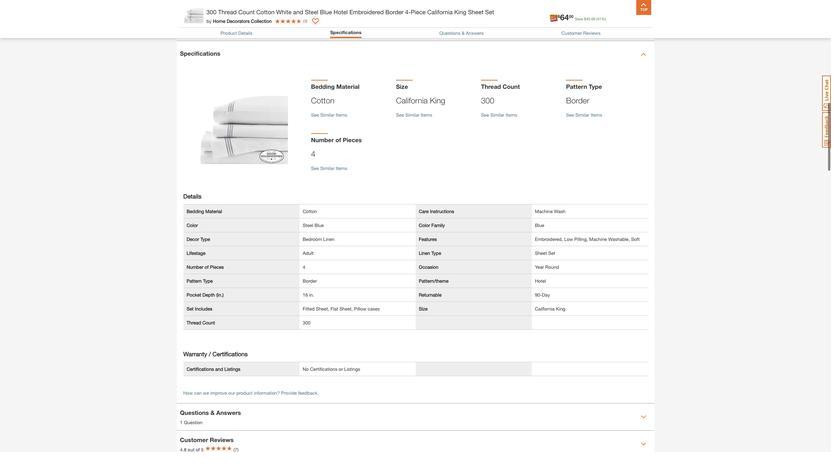 Task type: vqa. For each thing, say whether or not it's contained in the screenshot.
201 related to Closet Evolution Essential Plus 60 in. W - 96 in. W Harvest Grain Wood Closet System
no



Task type: describe. For each thing, give the bounding box(es) containing it.
2 vertical spatial thread
[[187, 320, 201, 326]]

90-day
[[535, 293, 551, 298]]

best
[[335, 2, 344, 8]]

1 horizontal spatial machine
[[590, 237, 608, 242]]

1 sheet, from the left
[[316, 306, 330, 312]]

0 horizontal spatial details
[[183, 193, 202, 200]]

41
[[598, 17, 602, 21]]

1 horizontal spatial our
[[228, 391, 235, 396]]

1 vertical spatial set
[[549, 251, 556, 256]]

return policy link
[[198, 14, 226, 19]]

0 horizontal spatial 300
[[207, 8, 217, 16]]

0 vertical spatial cotton
[[257, 8, 275, 16]]

provide
[[281, 391, 297, 396]]

0 vertical spatial pieces
[[343, 136, 362, 144]]

2 vertical spatial set
[[187, 306, 194, 312]]

0 horizontal spatial size
[[396, 83, 408, 90]]

0 vertical spatial number
[[311, 136, 334, 144]]

similar for cotton
[[321, 112, 335, 118]]

0 vertical spatial california king
[[396, 96, 446, 105]]

information?
[[254, 391, 280, 396]]

1 vertical spatial sheet
[[535, 251, 548, 256]]

2 vertical spatial border
[[303, 279, 317, 284]]

pattern/theme
[[419, 279, 449, 284]]

collection
[[251, 18, 272, 24]]

low
[[565, 237, 574, 242]]

pocket depth (in.)
[[187, 293, 224, 298]]

bed
[[250, 2, 258, 8]]

year
[[535, 265, 544, 270]]

certifications down warranty
[[187, 367, 214, 373]]

care
[[419, 209, 429, 215]]

1 horizontal spatial details
[[238, 30, 253, 36]]

how
[[183, 391, 193, 396]]

full
[[216, 2, 222, 8]]

pillowcases
[[279, 2, 304, 8]]

0 horizontal spatial pieces
[[210, 265, 224, 270]]

1 horizontal spatial customer reviews
[[562, 30, 601, 36]]

2 vertical spatial king
[[556, 306, 566, 312]]

policy
[[214, 14, 226, 19]]

items for cotton
[[336, 112, 347, 118]]

1 vertical spatial specifications
[[180, 50, 221, 57]]

product
[[237, 391, 253, 396]]

save
[[576, 17, 584, 21]]

1 horizontal spatial customer
[[562, 30, 582, 36]]

( 7 )
[[304, 19, 307, 23]]

or
[[339, 367, 343, 373]]

decor type
[[187, 237, 210, 242]]

items for 300
[[506, 112, 518, 118]]

%)
[[602, 17, 606, 21]]

home
[[377, 2, 389, 8]]

display image
[[312, 18, 319, 25]]

1 vertical spatial steel
[[303, 223, 314, 228]]

depth
[[203, 293, 215, 298]]

color for color family
[[419, 223, 430, 228]]

0 horizontal spatial (
[[304, 19, 304, 23]]

1 horizontal spatial set
[[486, 8, 495, 16]]

blue up embroidered,
[[535, 223, 545, 228]]

similar for 300
[[491, 112, 505, 118]]

round
[[546, 265, 560, 270]]

)
[[306, 19, 307, 23]]

questions & answers
[[440, 30, 484, 36]]

how can we improve our product information? provide feedback.
[[183, 391, 319, 396]]

0 vertical spatial pattern type
[[567, 83, 603, 90]]

questions & answers 1 question
[[180, 410, 241, 426]]

top button
[[637, 0, 652, 15]]

blue up bedroom linen
[[315, 223, 324, 228]]

items for california king
[[421, 112, 433, 118]]

1 horizontal spatial (
[[597, 17, 598, 21]]

1 horizontal spatial 00
[[592, 17, 596, 21]]

.
[[591, 17, 592, 21]]

embroidered
[[350, 8, 384, 16]]

steel blue
[[303, 223, 324, 228]]

care instructions
[[419, 209, 455, 215]]

by
[[207, 18, 212, 24]]

see similar items for cotton
[[311, 112, 347, 118]]

items for border
[[591, 112, 603, 118]]

2 vertical spatial count
[[203, 320, 215, 326]]

0 horizontal spatial material
[[206, 209, 222, 215]]

sheets
[[259, 2, 274, 8]]

1 horizontal spatial of
[[244, 2, 248, 8]]

0 horizontal spatial bedding
[[187, 209, 204, 215]]

0 horizontal spatial 4
[[303, 265, 306, 270]]

1 horizontal spatial count
[[239, 8, 255, 16]]

flat
[[331, 306, 338, 312]]

45
[[587, 17, 591, 21]]

1 vertical spatial pattern type
[[187, 279, 213, 284]]

warranty / certifications
[[183, 351, 248, 358]]

0 horizontal spatial sheet
[[468, 8, 484, 16]]

set includes
[[187, 306, 213, 312]]

save $ 45 . 00 ( 41 %)
[[576, 17, 606, 21]]

0 vertical spatial linen
[[323, 237, 335, 242]]

$ 64 00
[[558, 13, 574, 22]]

washable,
[[609, 237, 630, 242]]

questions for questions & answers 1 question
[[180, 410, 209, 417]]

16
[[303, 293, 308, 298]]

machine wash
[[535, 209, 566, 215]]

300 thread count cotton white and steel blue hotel embroidered border 4-piece california king sheet set
[[207, 8, 495, 16]]

1 horizontal spatial size
[[419, 306, 428, 312]]

caret image for customer reviews
[[641, 442, 647, 448]]

soft
[[632, 237, 640, 242]]

1 horizontal spatial $
[[585, 17, 587, 21]]

2 vertical spatial california
[[535, 306, 555, 312]]

pocket
[[187, 293, 201, 298]]

product
[[221, 30, 237, 36]]

1 vertical spatial number
[[187, 265, 203, 270]]

2 listings from the left
[[344, 367, 361, 373]]

4-
[[406, 8, 411, 16]]

see for cotton
[[311, 112, 319, 118]]

64
[[561, 13, 569, 22]]

in.
[[309, 293, 314, 298]]

0 horizontal spatial our
[[208, 2, 215, 8]]

1 horizontal spatial california king
[[535, 306, 566, 312]]

sheet set
[[535, 251, 556, 256]]

wash
[[554, 209, 566, 215]]

pilling,
[[575, 237, 588, 242]]

warranty
[[183, 351, 207, 358]]

1 horizontal spatial thread count
[[481, 83, 520, 90]]

0 vertical spatial bedding
[[311, 83, 335, 90]]

1 horizontal spatial thread
[[218, 8, 237, 16]]

collection
[[223, 2, 243, 8]]

1 horizontal spatial 300
[[303, 320, 311, 326]]

white
[[276, 8, 292, 16]]

(in.)
[[216, 293, 224, 298]]

to
[[305, 2, 309, 8]]

answers for questions & answers
[[466, 30, 484, 36]]

cases
[[368, 306, 380, 312]]

1 vertical spatial number of pieces
[[187, 265, 224, 270]]

1 vertical spatial california
[[396, 96, 428, 105]]

2 horizontal spatial 300
[[481, 96, 495, 105]]

1 horizontal spatial pattern
[[567, 83, 588, 90]]

instructions
[[430, 209, 455, 215]]

0 horizontal spatial customer
[[180, 437, 208, 444]]

0 horizontal spatial hotel
[[334, 8, 348, 16]]

choose
[[310, 2, 326, 8]]

0 horizontal spatial and
[[215, 367, 223, 373]]

1 horizontal spatial hotel
[[535, 279, 546, 284]]

adult
[[303, 251, 314, 256]]

2 vertical spatial cotton
[[303, 209, 317, 215]]

0 vertical spatial steel
[[305, 8, 319, 16]]

16 in.
[[303, 293, 314, 298]]

1 vertical spatial king
[[430, 96, 446, 105]]

see our full collection of bed sheets & pillowcases to choose the best option for your home
[[198, 2, 389, 8]]

day
[[542, 293, 551, 298]]

0 vertical spatial number of pieces
[[311, 136, 362, 144]]

1 horizontal spatial 4
[[311, 149, 316, 159]]

returnable
[[419, 293, 442, 298]]

1 vertical spatial thread count
[[187, 320, 215, 326]]



Task type: locate. For each thing, give the bounding box(es) containing it.
1 vertical spatial 4
[[303, 265, 306, 270]]

type
[[589, 83, 603, 90], [201, 237, 210, 242], [432, 251, 442, 256], [203, 279, 213, 284]]

00 right the 45
[[592, 17, 596, 21]]

items
[[336, 112, 347, 118], [421, 112, 433, 118], [506, 112, 518, 118], [591, 112, 603, 118], [336, 166, 347, 171]]

90-
[[535, 293, 542, 298]]

1 horizontal spatial border
[[386, 8, 404, 16]]

and down 'warranty / certifications'
[[215, 367, 223, 373]]

reviews
[[584, 30, 601, 36], [210, 437, 234, 444]]

1 vertical spatial border
[[567, 96, 590, 105]]

2 horizontal spatial thread
[[481, 83, 501, 90]]

the
[[327, 2, 334, 8]]

listings down 'warranty / certifications'
[[225, 367, 241, 373]]

see similar items for 4
[[311, 166, 347, 171]]

pillow
[[354, 306, 367, 312]]

see for california king
[[396, 112, 404, 118]]

0 vertical spatial bedding material
[[311, 83, 360, 90]]

0 horizontal spatial listings
[[225, 367, 241, 373]]

1
[[180, 420, 183, 426]]

1 horizontal spatial material
[[337, 83, 360, 90]]

00 inside $ 64 00
[[569, 14, 574, 19]]

( left ')'
[[304, 19, 304, 23]]

no certifications or listings
[[303, 367, 361, 373]]

material
[[337, 83, 360, 90], [206, 209, 222, 215]]

1 vertical spatial reviews
[[210, 437, 234, 444]]

0 vertical spatial customer
[[562, 30, 582, 36]]

customer
[[562, 30, 582, 36], [180, 437, 208, 444]]

color left family
[[419, 223, 430, 228]]

2 sheet, from the left
[[340, 306, 353, 312]]

0 horizontal spatial count
[[203, 320, 215, 326]]

similar for 4
[[321, 166, 335, 171]]

bedding
[[311, 83, 335, 90], [187, 209, 204, 215]]

0 vertical spatial sheet
[[468, 8, 484, 16]]

decorators
[[227, 18, 250, 24]]

occasion
[[419, 265, 439, 270]]

0 horizontal spatial number
[[187, 265, 203, 270]]

can
[[194, 391, 202, 396]]

machine left wash
[[535, 209, 553, 215]]

2 vertical spatial 300
[[303, 320, 311, 326]]

pattern type
[[567, 83, 603, 90], [187, 279, 213, 284]]

0 horizontal spatial questions
[[180, 410, 209, 417]]

listings right the or
[[344, 367, 361, 373]]

0 vertical spatial details
[[238, 30, 253, 36]]

certifications right the /
[[213, 351, 248, 358]]

reviews down .
[[584, 30, 601, 36]]

0 horizontal spatial bedding material
[[187, 209, 222, 215]]

0 vertical spatial material
[[337, 83, 360, 90]]

bedding material
[[311, 83, 360, 90], [187, 209, 222, 215]]

2 vertical spatial caret image
[[641, 442, 647, 448]]

1 horizontal spatial pattern type
[[567, 83, 603, 90]]

questions for questions & answers
[[440, 30, 461, 36]]

answers for questions & answers 1 question
[[216, 410, 241, 417]]

embroidered, low pilling, machine washable, soft
[[535, 237, 640, 242]]

of
[[244, 2, 248, 8], [336, 136, 341, 144], [205, 265, 209, 270]]

0 horizontal spatial of
[[205, 265, 209, 270]]

$ left .
[[585, 17, 587, 21]]

our left product
[[228, 391, 235, 396]]

1 vertical spatial cotton
[[311, 96, 335, 105]]

bedroom
[[303, 237, 322, 242]]

$ inside $ 64 00
[[558, 14, 561, 19]]

items for 4
[[336, 166, 347, 171]]

1 vertical spatial 300
[[481, 96, 495, 105]]

0 vertical spatial and
[[293, 8, 303, 16]]

00
[[569, 14, 574, 19], [592, 17, 596, 21]]

linen right "bedroom" at the bottom of the page
[[323, 237, 335, 242]]

1 vertical spatial count
[[503, 83, 520, 90]]

family
[[432, 223, 445, 228]]

1 horizontal spatial reviews
[[584, 30, 601, 36]]

0 vertical spatial border
[[386, 8, 404, 16]]

&
[[275, 2, 278, 8], [462, 30, 465, 36], [211, 410, 215, 417]]

product image
[[190, 74, 288, 172]]

0 horizontal spatial answers
[[216, 410, 241, 417]]

cotton
[[257, 8, 275, 16], [311, 96, 335, 105], [303, 209, 317, 215]]

1 caret image from the top
[[641, 52, 647, 57]]

0 vertical spatial caret image
[[641, 52, 647, 57]]

fitted sheet, flat sheet, pillow cases
[[303, 306, 380, 312]]

year round
[[535, 265, 560, 270]]

live chat image
[[823, 76, 832, 111]]

color family
[[419, 223, 445, 228]]

product details
[[221, 30, 253, 36]]

details
[[238, 30, 253, 36], [183, 193, 202, 200]]

caret image for questions & answers
[[641, 415, 647, 420]]

questions & answers button
[[440, 30, 484, 36], [440, 30, 484, 36]]

( right .
[[597, 17, 598, 21]]

sheet, left flat
[[316, 306, 330, 312]]

see
[[198, 2, 206, 8], [311, 112, 319, 118], [396, 112, 404, 118], [481, 112, 489, 118], [567, 112, 575, 118], [311, 166, 319, 171]]

0 vertical spatial king
[[455, 8, 467, 16]]

2 horizontal spatial of
[[336, 136, 341, 144]]

7
[[304, 19, 306, 23]]

1 horizontal spatial sheet
[[535, 251, 548, 256]]

color up decor
[[187, 223, 198, 228]]

see for 300
[[481, 112, 489, 118]]

thread
[[218, 8, 237, 16], [481, 83, 501, 90], [187, 320, 201, 326]]

sheet up questions & answers
[[468, 8, 484, 16]]

1 vertical spatial thread
[[481, 83, 501, 90]]

features
[[419, 237, 437, 242]]

1 horizontal spatial and
[[293, 8, 303, 16]]

certifications and listings
[[187, 367, 241, 373]]

answers inside the questions & answers 1 question
[[216, 410, 241, 417]]

customer reviews down the question
[[180, 437, 234, 444]]

2 horizontal spatial count
[[503, 83, 520, 90]]

2 caret image from the top
[[641, 415, 647, 420]]

pieces
[[343, 136, 362, 144], [210, 265, 224, 270]]

0 horizontal spatial customer reviews
[[180, 437, 234, 444]]

0 vertical spatial thread count
[[481, 83, 520, 90]]

set
[[486, 8, 495, 16], [549, 251, 556, 256], [187, 306, 194, 312]]

$ left save
[[558, 14, 561, 19]]

thread count
[[481, 83, 520, 90], [187, 320, 215, 326]]

sheet
[[468, 8, 484, 16], [535, 251, 548, 256]]

0 horizontal spatial thread count
[[187, 320, 215, 326]]

4
[[311, 149, 316, 159], [303, 265, 306, 270]]

questions
[[440, 30, 461, 36], [180, 410, 209, 417]]

caret image
[[641, 52, 647, 57], [641, 415, 647, 420], [641, 442, 647, 448]]

piece
[[411, 8, 426, 16]]

hotel
[[334, 8, 348, 16], [535, 279, 546, 284]]

& for questions & answers 1 question
[[211, 410, 215, 417]]

1 vertical spatial and
[[215, 367, 223, 373]]

hotel down best
[[334, 8, 348, 16]]

2 color from the left
[[419, 223, 430, 228]]

return policy
[[198, 14, 226, 19]]

1 vertical spatial pattern
[[187, 279, 202, 284]]

steel down to
[[305, 8, 319, 16]]

reviews down the questions & answers 1 question
[[210, 437, 234, 444]]

1 horizontal spatial linen
[[419, 251, 431, 256]]

machine right the pilling,
[[590, 237, 608, 242]]

1 vertical spatial machine
[[590, 237, 608, 242]]

question
[[184, 420, 203, 426]]

2 horizontal spatial king
[[556, 306, 566, 312]]

/
[[209, 351, 211, 358]]

1 horizontal spatial bedding
[[311, 83, 335, 90]]

3 caret image from the top
[[641, 442, 647, 448]]

1 horizontal spatial specifications
[[330, 30, 362, 35]]

color for color
[[187, 223, 198, 228]]

california king
[[396, 96, 446, 105], [535, 306, 566, 312]]

1 listings from the left
[[225, 367, 241, 373]]

fitted
[[303, 306, 315, 312]]

linen type
[[419, 251, 442, 256]]

feedback.
[[298, 391, 319, 396]]

0 vertical spatial 4
[[311, 149, 316, 159]]

sheet, right flat
[[340, 306, 353, 312]]

1 vertical spatial questions
[[180, 410, 209, 417]]

linen
[[323, 237, 335, 242], [419, 251, 431, 256]]

steel
[[305, 8, 319, 16], [303, 223, 314, 228]]

1 vertical spatial linen
[[419, 251, 431, 256]]

questions inside the questions & answers 1 question
[[180, 410, 209, 417]]

0 horizontal spatial &
[[211, 410, 215, 417]]

1 horizontal spatial questions
[[440, 30, 461, 36]]

2 horizontal spatial border
[[567, 96, 590, 105]]

1 vertical spatial material
[[206, 209, 222, 215]]

customer down save
[[562, 30, 582, 36]]

1 vertical spatial of
[[336, 136, 341, 144]]

2 horizontal spatial set
[[549, 251, 556, 256]]

how can we improve our product information? provide feedback. link
[[183, 391, 319, 396]]

see similar items for border
[[567, 112, 603, 118]]

300
[[207, 8, 217, 16], [481, 96, 495, 105], [303, 320, 311, 326]]

see for border
[[567, 112, 575, 118]]

california
[[428, 8, 453, 16], [396, 96, 428, 105], [535, 306, 555, 312]]

$
[[558, 14, 561, 19], [585, 17, 587, 21]]

0 vertical spatial set
[[486, 8, 495, 16]]

no
[[303, 367, 309, 373]]

0 vertical spatial answers
[[466, 30, 484, 36]]

0 vertical spatial count
[[239, 8, 255, 16]]

for
[[360, 2, 365, 8]]

& inside the questions & answers 1 question
[[211, 410, 215, 417]]

steel up "bedroom" at the bottom of the page
[[303, 223, 314, 228]]

0 vertical spatial of
[[244, 2, 248, 8]]

similar for california king
[[406, 112, 420, 118]]

size
[[396, 83, 408, 90], [419, 306, 428, 312]]

(
[[597, 17, 598, 21], [304, 19, 304, 23]]

1 vertical spatial details
[[183, 193, 202, 200]]

bedroom linen
[[303, 237, 335, 242]]

option
[[345, 2, 358, 8]]

specifications button
[[330, 30, 362, 37], [330, 30, 362, 35], [177, 41, 655, 68]]

linen down features
[[419, 251, 431, 256]]

your
[[367, 2, 376, 8]]

customer reviews
[[562, 30, 601, 36], [180, 437, 234, 444]]

product image image
[[182, 3, 203, 25]]

0 vertical spatial california
[[428, 8, 453, 16]]

number of pieces
[[311, 136, 362, 144], [187, 265, 224, 270]]

& for questions & answers
[[462, 30, 465, 36]]

improve
[[210, 391, 227, 396]]

our left full
[[208, 2, 215, 8]]

1 horizontal spatial &
[[275, 2, 278, 8]]

1 vertical spatial bedding material
[[187, 209, 222, 215]]

see similar items for california king
[[396, 112, 433, 118]]

0 vertical spatial reviews
[[584, 30, 601, 36]]

hotel down year
[[535, 279, 546, 284]]

customer down the question
[[180, 437, 208, 444]]

number
[[311, 136, 334, 144], [187, 265, 203, 270]]

sheet up year
[[535, 251, 548, 256]]

similar for border
[[576, 112, 590, 118]]

1 vertical spatial california king
[[535, 306, 566, 312]]

see similar items for 300
[[481, 112, 518, 118]]

see for 4
[[311, 166, 319, 171]]

blue down the
[[320, 8, 332, 16]]

we
[[203, 391, 209, 396]]

00 left save
[[569, 14, 574, 19]]

1 vertical spatial answers
[[216, 410, 241, 417]]

0 vertical spatial customer reviews
[[562, 30, 601, 36]]

1 vertical spatial customer reviews
[[180, 437, 234, 444]]

1 vertical spatial hotel
[[535, 279, 546, 284]]

customer reviews down save
[[562, 30, 601, 36]]

and down see our full collection of bed sheets & pillowcases to choose the best option for your home
[[293, 8, 303, 16]]

1 horizontal spatial king
[[455, 8, 467, 16]]

our
[[208, 2, 215, 8], [228, 391, 235, 396]]

feedback link image
[[823, 112, 832, 148]]

0 horizontal spatial king
[[430, 96, 446, 105]]

0 horizontal spatial specifications
[[180, 50, 221, 57]]

1 color from the left
[[187, 223, 198, 228]]

lifestage
[[187, 251, 206, 256]]

0 vertical spatial 300
[[207, 8, 217, 16]]

certifications left the or
[[310, 367, 338, 373]]

home
[[213, 18, 226, 24]]

0 horizontal spatial machine
[[535, 209, 553, 215]]



